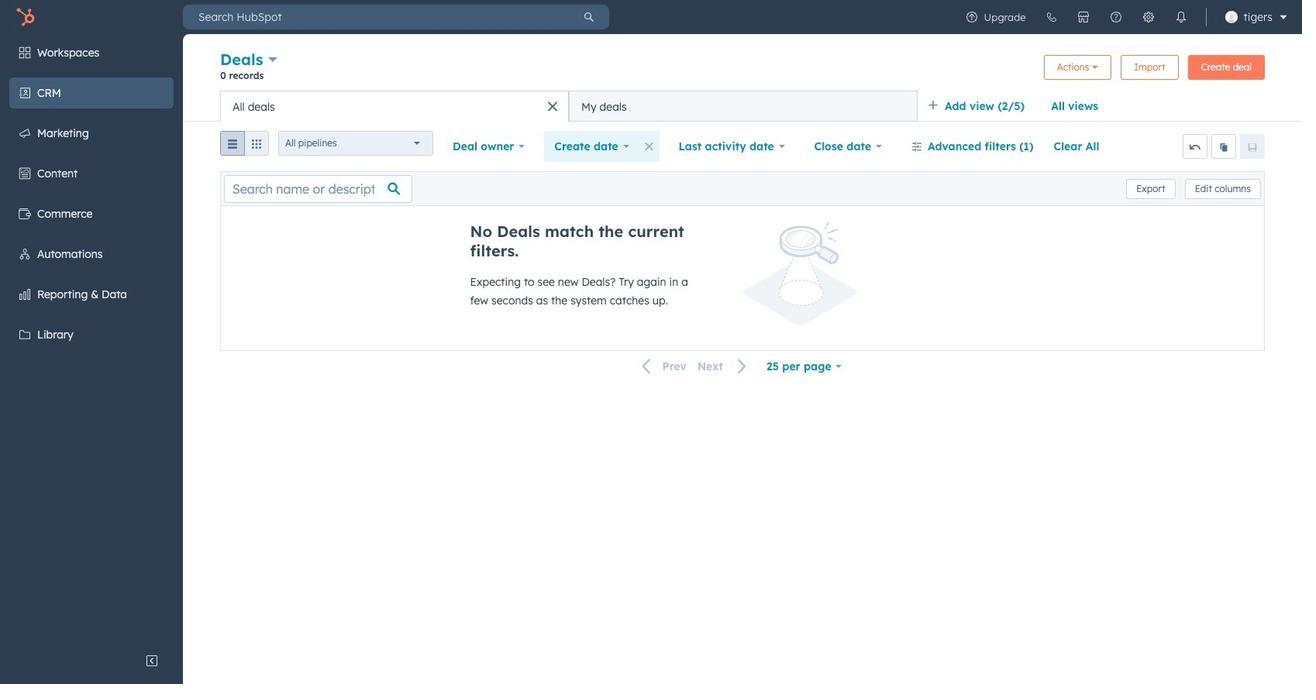 Task type: locate. For each thing, give the bounding box(es) containing it.
notifications image
[[1175, 11, 1188, 23]]

1 horizontal spatial menu
[[956, 0, 1294, 34]]

group
[[220, 131, 269, 162]]

menu
[[956, 0, 1294, 34], [0, 34, 183, 646]]

howard n/a image
[[1226, 11, 1238, 23]]

pagination navigation
[[633, 357, 757, 377]]

Search name or description search field
[[224, 175, 413, 203]]

banner
[[220, 48, 1266, 91]]



Task type: vqa. For each thing, say whether or not it's contained in the screenshot.
EMAIL FROM SHONEN JUMP WITH SUBJECT SEARCH AND DESTROY IN SLEEPY PRINCESS! row
no



Task type: describe. For each thing, give the bounding box(es) containing it.
marketplaces image
[[1078, 11, 1090, 23]]

Search HubSpot search field
[[183, 5, 569, 29]]

help image
[[1110, 11, 1123, 23]]

settings image
[[1143, 11, 1155, 23]]

0 horizontal spatial menu
[[0, 34, 183, 646]]



